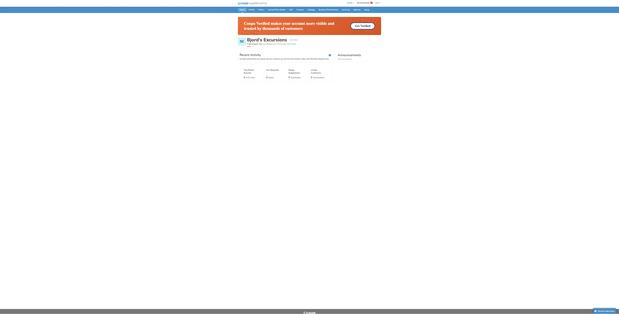Task type: locate. For each thing, give the bounding box(es) containing it.
recent
[[320, 71, 333, 76]]

add-ons link
[[469, 11, 483, 16]]

orders
[[345, 11, 353, 15]]

sheets
[[373, 11, 381, 15]]

bjord's
[[330, 49, 350, 57]]

performance
[[436, 11, 452, 15]]

service/time
[[358, 11, 373, 15]]

profile
[[332, 11, 340, 15], [330, 57, 336, 60]]

35%
[[345, 57, 350, 60]]

add-ons
[[472, 11, 481, 15]]

activity.
[[330, 77, 337, 80]]

navigation
[[462, 1, 509, 7]]

invoices
[[396, 11, 405, 15]]

business
[[425, 11, 436, 15]]

profile left the progress
[[330, 57, 336, 60]]

catalogs
[[410, 11, 420, 15]]

home link
[[318, 11, 329, 16]]

1 vertical spatial profile
[[330, 57, 336, 60]]

business performance link
[[423, 11, 454, 16]]

profile down "coupa supplier portal" image
[[332, 11, 340, 15]]

excursions
[[352, 49, 383, 57]]

business performance
[[425, 11, 452, 15]]

invoices link
[[394, 11, 408, 16]]

asn
[[386, 11, 391, 15]]

asn link
[[384, 11, 393, 16]]

hours
[[372, 57, 377, 60]]

be
[[320, 52, 326, 58]]

coupa supplier portal image
[[315, 1, 358, 9]]

about
[[364, 57, 370, 60]]

home
[[320, 11, 327, 15]]



Task type: describe. For each thing, give the bounding box(es) containing it.
4
[[370, 57, 372, 60]]

sourcing
[[456, 11, 467, 15]]

recent
[[323, 77, 329, 80]]

be image
[[318, 50, 328, 61]]

setup link
[[484, 11, 495, 16]]

no recent activity.
[[320, 77, 337, 80]]

sourcing link
[[454, 11, 469, 16]]

ons
[[477, 11, 481, 15]]

0 vertical spatial profile
[[332, 11, 340, 15]]

recent activity
[[320, 71, 348, 76]]

progress
[[336, 57, 345, 60]]

last
[[350, 57, 355, 60]]

service/time sheets link
[[356, 11, 383, 16]]

catalogs link
[[408, 11, 422, 16]]

setup
[[486, 11, 493, 15]]

add-
[[472, 11, 477, 15]]

activity
[[334, 71, 348, 76]]

ago
[[378, 57, 382, 60]]

no
[[320, 77, 323, 80]]

service/time sheets
[[358, 11, 381, 15]]

bjord's excursions profile progress 35% last updated: about 4 hours ago
[[330, 49, 383, 60]]

profile inside bjord's excursions profile progress 35% last updated: about 4 hours ago
[[330, 57, 336, 60]]

updated:
[[355, 57, 364, 60]]

orders link
[[343, 11, 355, 16]]

profile link
[[330, 11, 342, 16]]



Task type: vqa. For each thing, say whether or not it's contained in the screenshot.
Recent Activity
yes



